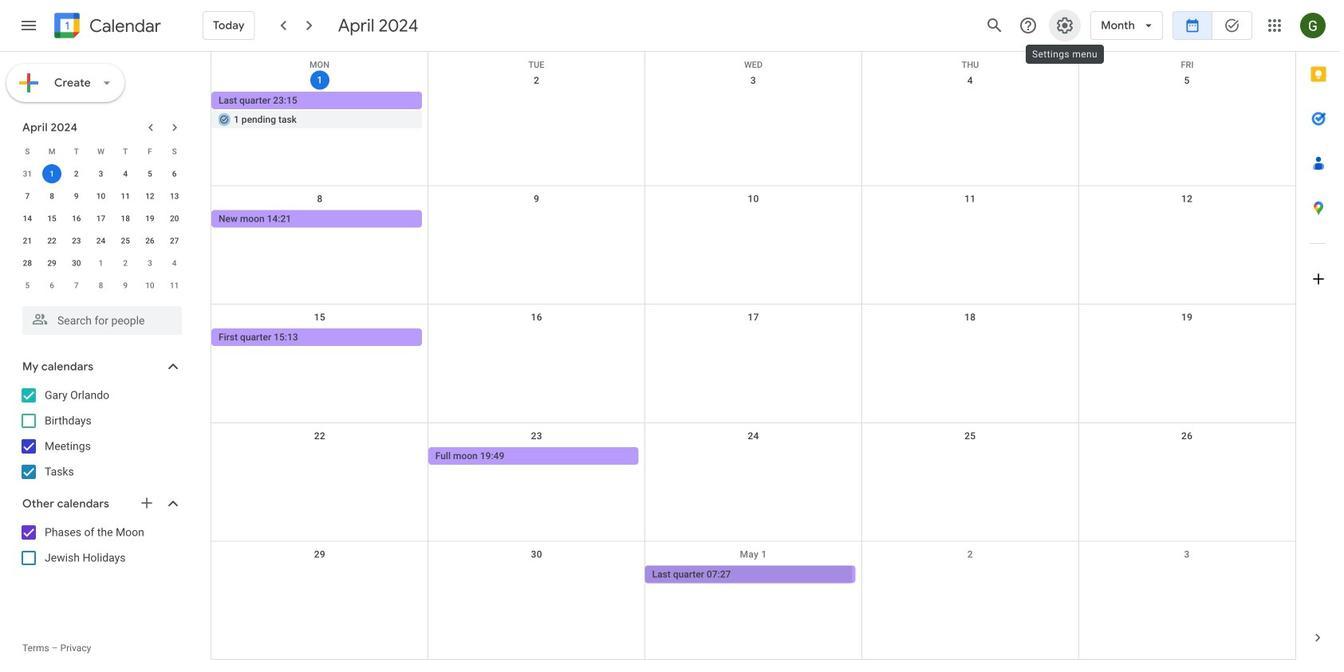Task type: describe. For each thing, give the bounding box(es) containing it.
may 11 element
[[165, 276, 184, 295]]

18 element
[[116, 209, 135, 228]]

15 element
[[42, 209, 61, 228]]

calendar element
[[51, 10, 161, 45]]

may 2 element
[[116, 254, 135, 273]]

add other calendars image
[[139, 496, 155, 511]]

12 element
[[140, 187, 160, 206]]

4 element
[[116, 164, 135, 184]]

may 4 element
[[165, 254, 184, 273]]

8 element
[[42, 187, 61, 206]]

2 element
[[67, 164, 86, 184]]

23 element
[[67, 231, 86, 251]]

may 9 element
[[116, 276, 135, 295]]

may 10 element
[[140, 276, 160, 295]]

13 element
[[165, 187, 184, 206]]

settings menu image
[[1056, 16, 1075, 35]]

24 element
[[91, 231, 110, 251]]

19 element
[[140, 209, 160, 228]]

26 element
[[140, 231, 160, 251]]

other calendars list
[[3, 520, 198, 571]]

3 element
[[91, 164, 110, 184]]

may 8 element
[[91, 276, 110, 295]]

22 element
[[42, 231, 61, 251]]

17 element
[[91, 209, 110, 228]]

16 element
[[67, 209, 86, 228]]



Task type: locate. For each thing, give the bounding box(es) containing it.
tab list
[[1297, 52, 1340, 616]]

grid
[[211, 52, 1296, 661]]

may 5 element
[[18, 276, 37, 295]]

row
[[211, 52, 1296, 70], [211, 68, 1296, 186], [15, 140, 187, 163], [15, 163, 187, 185], [15, 185, 187, 207], [211, 186, 1296, 305], [15, 207, 187, 230], [15, 230, 187, 252], [15, 252, 187, 274], [15, 274, 187, 297], [211, 305, 1296, 424], [211, 424, 1296, 542], [211, 542, 1296, 661]]

29 element
[[42, 254, 61, 273]]

1, today element
[[42, 164, 61, 184]]

may 7 element
[[67, 276, 86, 295]]

my calendars list
[[3, 383, 198, 485]]

28 element
[[18, 254, 37, 273]]

6 element
[[165, 164, 184, 184]]

30 element
[[67, 254, 86, 273]]

cell
[[211, 92, 428, 130], [428, 92, 645, 130], [645, 92, 862, 130], [862, 92, 1079, 130], [1079, 92, 1296, 130], [40, 163, 64, 185], [428, 210, 645, 229], [645, 210, 862, 229], [862, 210, 1079, 229], [1079, 210, 1296, 229], [428, 329, 645, 348], [645, 329, 862, 348], [862, 329, 1079, 348], [1079, 329, 1296, 348], [211, 447, 428, 467], [645, 447, 862, 467], [862, 447, 1079, 467], [1079, 447, 1296, 467], [211, 566, 428, 585], [428, 566, 645, 585], [862, 566, 1079, 585], [1079, 566, 1296, 585]]

cell inside april 2024 grid
[[40, 163, 64, 185]]

21 element
[[18, 231, 37, 251]]

5 element
[[140, 164, 160, 184]]

heading
[[86, 16, 161, 36]]

may 3 element
[[140, 254, 160, 273]]

may 1 element
[[91, 254, 110, 273]]

main drawer image
[[19, 16, 38, 35]]

march 31 element
[[18, 164, 37, 184]]

14 element
[[18, 209, 37, 228]]

None search field
[[0, 300, 198, 335]]

11 element
[[116, 187, 135, 206]]

10 element
[[91, 187, 110, 206]]

27 element
[[165, 231, 184, 251]]

heading inside calendar element
[[86, 16, 161, 36]]

9 element
[[67, 187, 86, 206]]

may 6 element
[[42, 276, 61, 295]]

20 element
[[165, 209, 184, 228]]

april 2024 grid
[[15, 140, 187, 297]]

Search for people text field
[[32, 306, 172, 335]]

row group
[[15, 163, 187, 297]]

7 element
[[18, 187, 37, 206]]

25 element
[[116, 231, 135, 251]]



Task type: vqa. For each thing, say whether or not it's contained in the screenshot.
Keyboard
no



